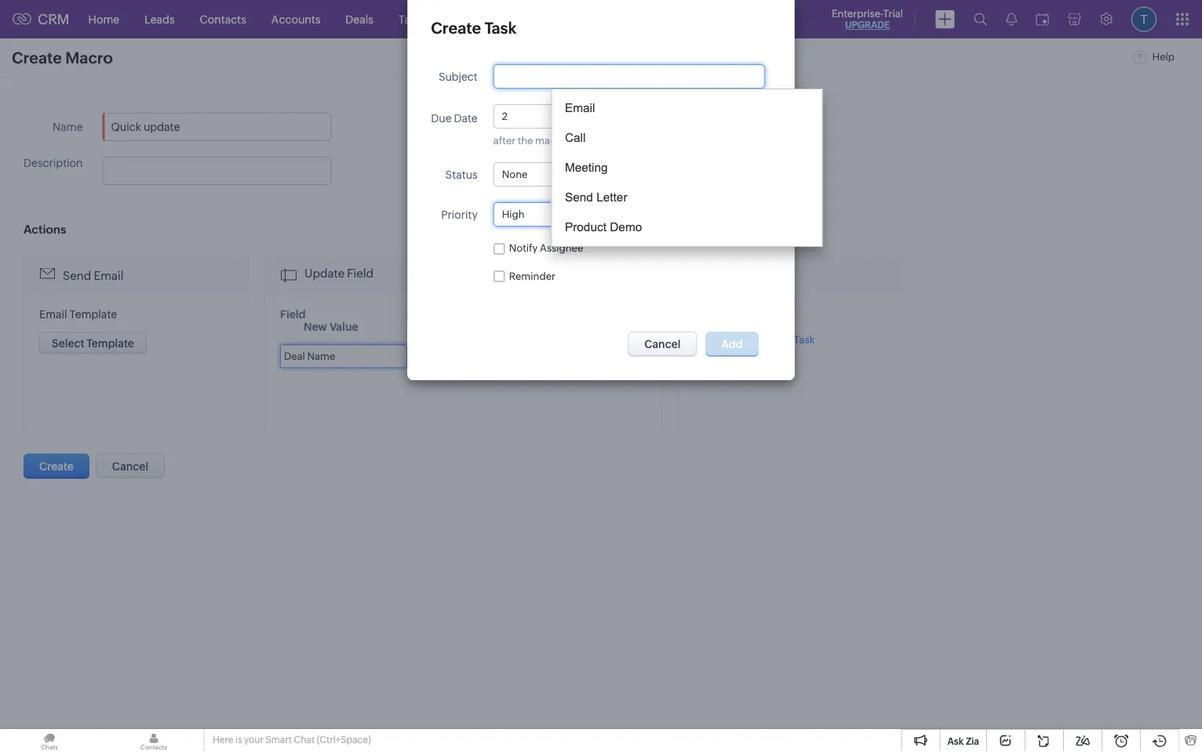 Task type: vqa. For each thing, say whether or not it's contained in the screenshot.
Smart
yes



Task type: describe. For each thing, give the bounding box(es) containing it.
meetings link
[[489, 0, 561, 38]]

1 horizontal spatial field
[[347, 266, 374, 280]]

create for create macro
[[12, 49, 62, 67]]

chat
[[294, 736, 315, 746]]

product
[[565, 221, 607, 234]]

here
[[213, 736, 234, 746]]

after the macro has been run.
[[494, 135, 632, 147]]

calls
[[452, 13, 476, 26]]

send for send email
[[63, 269, 91, 283]]

the
[[518, 135, 533, 147]]

deals
[[346, 13, 374, 26]]

ask zia
[[948, 737, 980, 747]]

high
[[502, 209, 525, 221]]

contacts link
[[187, 0, 259, 38]]

leads link
[[132, 0, 187, 38]]

email for email
[[565, 101, 595, 115]]

is
[[235, 736, 242, 746]]

0 vertical spatial tasks
[[399, 13, 426, 26]]

(ctrl+space)
[[317, 736, 371, 746]]

crm link
[[13, 11, 70, 27]]

field new value
[[280, 308, 358, 333]]

leads
[[145, 13, 175, 26]]

0 horizontal spatial name
[[53, 121, 83, 133]]

trial
[[884, 7, 903, 19]]

macro
[[65, 49, 113, 67]]

reminder
[[509, 271, 556, 283]]

1 horizontal spatial cancel button
[[628, 332, 697, 357]]

actions
[[24, 223, 66, 237]]

macro
[[535, 135, 566, 147]]

cancel for cancel button to the right
[[645, 338, 681, 351]]

0 horizontal spatial cancel button
[[96, 454, 165, 479]]

due date
[[431, 112, 478, 125]]

deals link
[[333, 0, 386, 38]]

product demo
[[565, 221, 642, 234]]

accounts link
[[259, 0, 333, 38]]

after
[[494, 135, 516, 147]]

contacts image
[[104, 730, 203, 752]]

send email
[[63, 269, 124, 283]]

calls link
[[439, 0, 489, 38]]

ask
[[948, 737, 964, 747]]

create for create task
[[431, 19, 481, 37]]

1 vertical spatial task
[[794, 334, 815, 346]]

enterprise-
[[832, 7, 884, 19]]

status
[[446, 168, 478, 181]]

letter
[[597, 191, 628, 204]]

+ add task
[[765, 334, 815, 346]]

1 horizontal spatial email
[[94, 269, 124, 283]]

contacts
[[200, 13, 246, 26]]

update field
[[305, 266, 374, 280]]

chats image
[[0, 730, 99, 752]]

smart
[[266, 736, 292, 746]]

notify assignee
[[509, 243, 583, 254]]

upgrade
[[845, 20, 890, 30]]

0 vertical spatial task
[[485, 19, 517, 37]]

template
[[69, 308, 117, 321]]

run.
[[613, 135, 632, 147]]

assignee
[[540, 243, 583, 254]]

due
[[431, 112, 452, 125]]

zia
[[966, 737, 980, 747]]

help link
[[1133, 51, 1175, 63]]



Task type: locate. For each thing, give the bounding box(es) containing it.
2 horizontal spatial email
[[565, 101, 595, 115]]

None button
[[39, 332, 147, 354]]

cancel button
[[628, 332, 697, 357], [96, 454, 165, 479]]

0 vertical spatial email
[[565, 101, 595, 115]]

2
[[502, 111, 508, 122]]

1 horizontal spatial tasks
[[715, 269, 745, 283]]

none
[[502, 169, 528, 181]]

1 vertical spatial name
[[307, 350, 335, 362]]

field right update
[[347, 266, 374, 280]]

0 vertical spatial cancel
[[645, 338, 681, 351]]

1 vertical spatial field
[[280, 308, 306, 321]]

date
[[454, 112, 478, 125]]

email
[[565, 101, 595, 115], [94, 269, 124, 283], [39, 308, 67, 321]]

tasks left calls
[[399, 13, 426, 26]]

tasks up add button
[[715, 269, 745, 283]]

1 horizontal spatial task
[[794, 334, 815, 346]]

call
[[565, 131, 586, 145]]

notify
[[509, 243, 538, 254]]

demo
[[610, 221, 642, 234]]

meetings
[[501, 13, 549, 26]]

0 vertical spatial cancel button
[[628, 332, 697, 357]]

0 vertical spatial name
[[53, 121, 83, 133]]

cancel right create button on the left bottom of page
[[112, 460, 148, 473]]

1 vertical spatial cancel
[[112, 460, 148, 473]]

email template
[[39, 308, 117, 321]]

deal name
[[284, 350, 335, 362]]

0 horizontal spatial email
[[39, 308, 67, 321]]

home link
[[76, 0, 132, 38]]

enterprise-trial upgrade
[[832, 7, 903, 30]]

help
[[1151, 51, 1175, 63]]

meeting
[[565, 161, 608, 175]]

2 vertical spatial email
[[39, 308, 67, 321]]

0 vertical spatial field
[[347, 266, 374, 280]]

send up product
[[565, 191, 593, 204]]

send for send letter
[[565, 191, 593, 204]]

+
[[765, 334, 770, 346]]

0 horizontal spatial task
[[485, 19, 517, 37]]

add inside button
[[722, 338, 743, 351]]

2 vertical spatial create
[[39, 460, 74, 473]]

task right +
[[794, 334, 815, 346]]

cancel
[[645, 338, 681, 351], [112, 460, 148, 473]]

name
[[53, 121, 83, 133], [307, 350, 335, 362]]

email up call on the top of the page
[[565, 101, 595, 115]]

tasks link
[[386, 0, 439, 38]]

field inside 'field new value'
[[280, 308, 306, 321]]

subject
[[439, 70, 478, 83]]

0 horizontal spatial tasks
[[399, 13, 426, 26]]

create task
[[431, 19, 517, 37]]

task right calls
[[485, 19, 517, 37]]

None text field
[[494, 64, 765, 89]]

0 vertical spatial send
[[565, 191, 593, 204]]

1 vertical spatial create
[[12, 49, 62, 67]]

1 horizontal spatial cancel
[[645, 338, 681, 351]]

cancel button left add button
[[628, 332, 697, 357]]

name right deal
[[307, 350, 335, 362]]

cancel for left cancel button
[[112, 460, 148, 473]]

add right +
[[772, 334, 792, 346]]

send letter
[[565, 191, 628, 204]]

create button
[[24, 454, 89, 479]]

1 horizontal spatial name
[[307, 350, 335, 362]]

update
[[305, 266, 345, 280]]

create for create
[[39, 460, 74, 473]]

0 horizontal spatial cancel
[[112, 460, 148, 473]]

tasks
[[399, 13, 426, 26], [715, 269, 745, 283]]

has
[[568, 135, 584, 147]]

add left +
[[722, 338, 743, 351]]

home
[[88, 13, 119, 26]]

1 vertical spatial cancel button
[[96, 454, 165, 479]]

email for email template
[[39, 308, 67, 321]]

priority
[[441, 208, 478, 221]]

0 vertical spatial create
[[431, 19, 481, 37]]

email left template
[[39, 308, 67, 321]]

create
[[431, 19, 481, 37], [12, 49, 62, 67], [39, 460, 74, 473]]

accounts
[[271, 13, 321, 26]]

1 vertical spatial send
[[63, 269, 91, 283]]

1 vertical spatial tasks
[[715, 269, 745, 283]]

1 vertical spatial email
[[94, 269, 124, 283]]

send
[[565, 191, 593, 204], [63, 269, 91, 283]]

0 horizontal spatial add
[[722, 338, 743, 351]]

field
[[347, 266, 374, 280], [280, 308, 306, 321]]

0 horizontal spatial send
[[63, 269, 91, 283]]

cancel left add button
[[645, 338, 681, 351]]

your
[[244, 736, 264, 746]]

None text field
[[102, 113, 332, 141], [102, 157, 332, 185], [431, 345, 586, 369], [102, 113, 332, 141], [102, 157, 332, 185], [431, 345, 586, 369]]

name up "description"
[[53, 121, 83, 133]]

deal
[[284, 350, 305, 362]]

task
[[485, 19, 517, 37], [794, 334, 815, 346]]

value
[[330, 321, 358, 333]]

crm
[[38, 11, 70, 27]]

new
[[304, 321, 327, 333]]

0 horizontal spatial field
[[280, 308, 306, 321]]

send up email template
[[63, 269, 91, 283]]

create inside button
[[39, 460, 74, 473]]

here is your smart chat (ctrl+space)
[[213, 736, 371, 746]]

cancel button right create button on the left bottom of page
[[96, 454, 165, 479]]

add button
[[706, 332, 759, 357]]

email up template
[[94, 269, 124, 283]]

1 horizontal spatial add
[[772, 334, 792, 346]]

1 horizontal spatial send
[[565, 191, 593, 204]]

description
[[24, 157, 83, 170]]

create macro
[[12, 49, 113, 67]]

field up deal
[[280, 308, 306, 321]]

add
[[772, 334, 792, 346], [722, 338, 743, 351]]

been
[[586, 135, 610, 147]]



